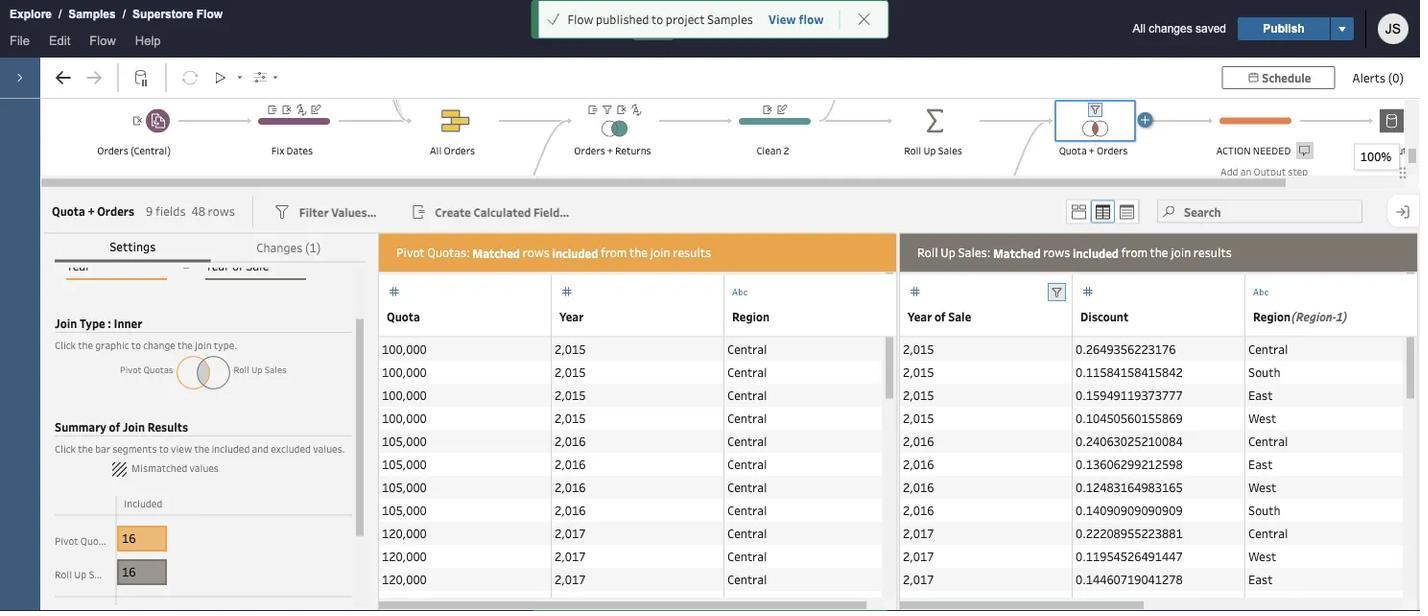 Task type: vqa. For each thing, say whether or not it's contained in the screenshot.


Task type: locate. For each thing, give the bounding box(es) containing it.
2 vertical spatial east
[[1249, 571, 1273, 587]]

publish button
[[1238, 17, 1330, 40]]

roll up sales : matched rows included from the join results
[[918, 245, 1232, 261]]

flow inside 'alert'
[[568, 11, 594, 27]]

output 2
[[1376, 144, 1416, 157]]

1 horizontal spatial output
[[1376, 144, 1408, 157]]

output down needed
[[1254, 165, 1286, 178]]

a
[[1306, 215, 1312, 228]]

flow inside popup button
[[90, 33, 116, 48]]

roll
[[904, 144, 922, 157], [918, 245, 939, 261], [55, 568, 72, 581]]

action needed
[[1217, 144, 1291, 157]]

superstore flow link
[[132, 5, 224, 24]]

1 horizontal spatial /
[[123, 8, 126, 21]]

samples up flow popup button
[[68, 8, 116, 21]]

2 horizontal spatial rows
[[1044, 245, 1071, 261]]

1 horizontal spatial 2,015 2,015 2,015 2,015 2,016 2,016 2,016 2,016 2,017 2,017 2,017 2,017
[[903, 341, 934, 610]]

+
[[608, 144, 613, 157], [1089, 144, 1095, 157], [88, 203, 95, 218]]

quotas
[[427, 245, 467, 261], [80, 534, 113, 548]]

included
[[552, 245, 598, 261], [1073, 245, 1119, 261], [212, 442, 250, 455]]

1 vertical spatial flow
[[1238, 215, 1258, 228]]

0 vertical spatial published
[[596, 11, 649, 27]]

1 matched from the left
[[473, 245, 520, 261]]

results
[[1260, 215, 1292, 228], [673, 245, 711, 261], [1194, 245, 1232, 261]]

:
[[467, 245, 470, 261], [987, 245, 991, 261], [108, 315, 111, 331]]

0.11584158415842
[[1076, 364, 1183, 380]]

samples link
[[68, 5, 117, 24]]

0 vertical spatial all
[[1133, 22, 1146, 35]]

1 vertical spatial sale
[[949, 309, 972, 324]]

superstore up help
[[133, 8, 193, 21]]

join up segments at the left bottom
[[123, 419, 145, 434]]

1 vertical spatial output
[[1254, 165, 1286, 178]]

draft
[[641, 23, 666, 36]]

click down join type : inner
[[55, 338, 76, 351]]

0 vertical spatial quotas
[[427, 245, 467, 261]]

2 horizontal spatial included
[[1073, 245, 1119, 261]]

0 vertical spatial roll up sales
[[904, 144, 963, 157]]

an right create
[[1286, 177, 1298, 191]]

None radio
[[1091, 200, 1115, 223], [1115, 200, 1139, 223], [1091, 200, 1115, 223], [1115, 200, 1139, 223]]

2,016
[[555, 433, 586, 449], [903, 433, 934, 449], [555, 456, 586, 472], [903, 456, 934, 472], [555, 479, 586, 495], [903, 479, 934, 495], [555, 502, 586, 518], [903, 502, 934, 518]]

0 horizontal spatial sale
[[246, 257, 269, 273]]

1 region from the left
[[732, 309, 770, 324]]

fix
[[271, 144, 285, 157]]

1 horizontal spatial from
[[1122, 245, 1148, 261]]

view flow
[[769, 12, 824, 27]]

1 vertical spatial of
[[935, 309, 946, 324]]

1 vertical spatial south
[[1249, 502, 1281, 518]]

flow
[[197, 8, 223, 21], [568, 11, 594, 27], [763, 20, 795, 37], [90, 33, 116, 48]]

0 horizontal spatial /
[[59, 8, 62, 21]]

0 vertical spatial east
[[1249, 387, 1273, 403]]

1 horizontal spatial quotas
[[427, 245, 467, 261]]

returns
[[615, 144, 651, 157]]

2 for clean 2
[[784, 144, 790, 157]]

view
[[769, 12, 796, 27]]

changes
[[1149, 22, 1193, 35]]

create
[[1255, 177, 1284, 191]]

2 click from the top
[[55, 442, 76, 455]]

all
[[1133, 22, 1146, 35], [430, 144, 442, 157]]

samples inside 'alert'
[[707, 11, 753, 27]]

2,015
[[555, 341, 586, 357], [903, 341, 934, 357], [555, 364, 586, 380], [903, 364, 934, 380], [555, 387, 586, 403], [903, 387, 934, 403], [555, 410, 586, 426], [903, 410, 934, 426]]

2 2,015 2,015 2,015 2,015 2,016 2,016 2,016 2,016 2,017 2,017 2,017 2,017 from the left
[[903, 341, 934, 610]]

quota
[[1059, 144, 1087, 157], [52, 203, 85, 218], [387, 309, 420, 324]]

fix dates
[[271, 144, 313, 157]]

saved
[[1196, 22, 1227, 35]]

0 horizontal spatial quotas
[[80, 534, 113, 548]]

0.2649356223176
[[1076, 341, 1176, 357]]

0 vertical spatial quota
[[1059, 144, 1087, 157]]

included inside roll up sales : matched rows included from the join results
[[1073, 245, 1119, 261]]

1 horizontal spatial published
[[1259, 190, 1303, 203]]

samples right the project
[[707, 11, 753, 27]]

to
[[652, 11, 664, 27], [1243, 177, 1253, 191], [1294, 215, 1304, 228], [131, 338, 141, 351], [159, 442, 169, 455]]

0 vertical spatial quota + orders
[[1059, 144, 1128, 157]]

3 east from the top
[[1249, 571, 1273, 587]]

1 vertical spatial published
[[1259, 190, 1303, 203]]

1 vertical spatial west
[[1249, 479, 1277, 495]]

2,015 2,015 2,015 2,015 2,016 2,016 2,016 2,016 2,017 2,017 2,017 2,017
[[555, 341, 586, 610], [903, 341, 934, 610]]

schedule button
[[1222, 66, 1336, 89]]

0 horizontal spatial matched
[[473, 245, 520, 261]]

click
[[55, 338, 76, 351], [55, 442, 76, 455]]

1 vertical spatial click
[[55, 442, 76, 455]]

sales
[[938, 144, 963, 157], [958, 245, 987, 261], [89, 568, 113, 581]]

file
[[10, 33, 30, 48]]

0 vertical spatial west
[[1249, 410, 1277, 426]]

to left the project
[[652, 11, 664, 27]]

0 horizontal spatial output
[[1254, 165, 1286, 178]]

an right add
[[1241, 165, 1252, 178]]

2 vertical spatial up
[[74, 568, 87, 581]]

output
[[1376, 144, 1408, 157], [1254, 165, 1286, 178]]

output down (0)
[[1376, 144, 1408, 157]]

1 from from the left
[[601, 245, 627, 261]]

1 horizontal spatial all
[[1133, 22, 1146, 35]]

0 vertical spatial click
[[55, 338, 76, 351]]

view flow link
[[768, 11, 825, 28]]

2 matched from the left
[[993, 245, 1041, 261]]

bar
[[95, 442, 110, 455]]

join
[[650, 245, 671, 261], [1171, 245, 1191, 261], [195, 338, 212, 351]]

1 120,000 from the top
[[382, 525, 427, 541]]

0 vertical spatial sale
[[246, 257, 269, 273]]

region (region-1)
[[1254, 309, 1348, 324]]

4 105,000 from the top
[[382, 502, 427, 518]]

published inside 'alert'
[[596, 11, 649, 27]]

2
[[784, 144, 790, 157], [1410, 144, 1416, 157]]

matched
[[473, 245, 520, 261], [993, 245, 1041, 261]]

: for quotas
[[467, 245, 470, 261]]

(region-
[[1292, 309, 1337, 324]]

105,000
[[382, 433, 427, 449], [382, 456, 427, 472], [382, 479, 427, 495], [382, 502, 427, 518]]

option group
[[1066, 199, 1140, 224]]

pivot quotas : matched rows included from the join results
[[396, 245, 711, 261]]

publish
[[1264, 22, 1305, 35]]

0 vertical spatial output
[[1376, 144, 1408, 157]]

1 horizontal spatial join
[[123, 419, 145, 434]]

1 horizontal spatial included
[[552, 245, 598, 261]]

flow inside add an output step here to create an extract, published data source, or write the flow results to a database. to learn more, see tabsoft.co/prepsamp
[[1238, 215, 1258, 228]]

or
[[1279, 202, 1289, 215]]

explore
[[10, 8, 52, 21]]

1 2 from the left
[[784, 144, 790, 157]]

2 horizontal spatial up
[[941, 245, 956, 261]]

central
[[728, 341, 768, 357], [1249, 341, 1289, 357], [728, 364, 768, 380], [728, 387, 768, 403], [728, 410, 768, 426], [728, 433, 768, 449], [1249, 433, 1289, 449], [728, 456, 768, 472], [728, 479, 768, 495], [728, 502, 768, 518], [728, 525, 768, 541], [1249, 525, 1289, 541], [728, 548, 768, 564], [728, 571, 768, 587], [728, 594, 768, 610]]

all for all changes saved
[[1133, 22, 1146, 35]]

flow button
[[80, 29, 126, 58]]

2 2 from the left
[[1410, 144, 1416, 157]]

click down summary
[[55, 442, 76, 455]]

superstore flow
[[683, 20, 795, 37]]

/ up edit
[[59, 8, 62, 21]]

quotas for pivot quotas : matched rows included from the join results
[[427, 245, 467, 261]]

2 east from the top
[[1249, 456, 1273, 472]]

0 horizontal spatial quota
[[52, 203, 85, 218]]

changes
[[257, 239, 303, 255]]

1 horizontal spatial pivot
[[396, 245, 425, 261]]

0 horizontal spatial 2
[[784, 144, 790, 157]]

included inside pivot quotas : matched rows included from the join results
[[552, 245, 598, 261]]

0 vertical spatial roll
[[904, 144, 922, 157]]

1 vertical spatial join
[[123, 419, 145, 434]]

pivot for pivot quotas
[[55, 534, 78, 548]]

1 south from the top
[[1249, 364, 1281, 380]]

4 100,000 from the top
[[382, 410, 427, 426]]

up
[[924, 144, 936, 157], [941, 245, 956, 261], [74, 568, 87, 581]]

0 horizontal spatial all
[[430, 144, 442, 157]]

Search text field
[[1158, 200, 1363, 223]]

0 vertical spatial up
[[924, 144, 936, 157]]

0 horizontal spatial from
[[601, 245, 627, 261]]

1 2,015 2,015 2,015 2,015 2,016 2,016 2,016 2,016 2,017 2,017 2,017 2,017 from the left
[[555, 341, 586, 610]]

1 horizontal spatial up
[[924, 144, 936, 157]]

0 vertical spatial pivot
[[396, 245, 425, 261]]

0 vertical spatial year of sale
[[205, 257, 269, 273]]

1 horizontal spatial samples
[[707, 11, 753, 27]]

1 vertical spatial east
[[1249, 456, 1273, 472]]

east
[[1249, 387, 1273, 403], [1249, 456, 1273, 472], [1249, 571, 1273, 587]]

2,017
[[555, 525, 586, 541], [903, 525, 934, 541], [555, 548, 586, 564], [903, 548, 934, 564], [555, 571, 586, 587], [903, 571, 934, 587], [555, 594, 586, 610], [903, 594, 934, 610]]

superstore left view
[[683, 20, 758, 37]]

1 horizontal spatial rows
[[523, 245, 550, 261]]

None radio
[[1067, 200, 1091, 223]]

join left the type
[[55, 315, 77, 331]]

1 horizontal spatial an
[[1286, 177, 1298, 191]]

sale
[[246, 257, 269, 273], [949, 309, 972, 324]]

0 horizontal spatial flow
[[799, 12, 824, 27]]

1 vertical spatial all
[[430, 144, 442, 157]]

1 105,000 from the top
[[382, 433, 427, 449]]

0 vertical spatial of
[[232, 257, 243, 273]]

2 vertical spatial quota
[[387, 309, 420, 324]]

tabsoft.co/prepsamp
[[1221, 252, 1317, 265]]

2 region from the left
[[1254, 309, 1291, 324]]

1 vertical spatial quotas
[[80, 534, 113, 548]]

1 horizontal spatial 2
[[1410, 144, 1416, 157]]

=
[[183, 257, 190, 273]]

2 105,000 from the top
[[382, 456, 427, 472]]

1 horizontal spatial year of sale
[[908, 309, 972, 324]]

0 horizontal spatial pivot
[[55, 534, 78, 548]]

success image
[[547, 12, 560, 26]]

pivot for pivot quotas : matched rows included from the join results
[[396, 245, 425, 261]]

superstore
[[133, 8, 193, 21], [683, 20, 758, 37]]

here
[[1221, 177, 1241, 191]]

join
[[55, 315, 77, 331], [123, 419, 145, 434]]

1 100,000 from the top
[[382, 341, 427, 357]]

100,000
[[382, 341, 427, 357], [382, 364, 427, 380], [382, 387, 427, 403], [382, 410, 427, 426]]

project
[[666, 11, 705, 27]]

0.14251968503937
[[1076, 594, 1183, 610]]

1 horizontal spatial region
[[1254, 309, 1291, 324]]

0 vertical spatial south
[[1249, 364, 1281, 380]]

join type : inner
[[55, 315, 142, 331]]

the inside add an output step here to create an extract, published data source, or write the flow results to a database. to learn more, see tabsoft.co/prepsamp
[[1221, 215, 1236, 228]]

2 120,000 from the top
[[382, 548, 427, 564]]

2 west from the top
[[1249, 479, 1277, 495]]

1 horizontal spatial flow
[[1238, 215, 1258, 228]]

2 / from the left
[[123, 8, 126, 21]]

0 horizontal spatial region
[[732, 309, 770, 324]]

to down inner
[[131, 338, 141, 351]]

/ right 'samples' link at top left
[[123, 8, 126, 21]]

1 click from the top
[[55, 338, 76, 351]]

0 horizontal spatial published
[[596, 11, 649, 27]]

1 horizontal spatial :
[[467, 245, 470, 261]]

0.24063025210084
[[1076, 433, 1183, 449]]

2 horizontal spatial results
[[1260, 215, 1292, 228]]

1 horizontal spatial results
[[1194, 245, 1232, 261]]

0 horizontal spatial join
[[55, 315, 77, 331]]

1 horizontal spatial matched
[[993, 245, 1041, 261]]

learn
[[1281, 227, 1304, 240]]

0 horizontal spatial of
[[109, 419, 120, 434]]

the
[[1221, 215, 1236, 228], [630, 245, 648, 261], [1150, 245, 1169, 261], [78, 338, 93, 351], [178, 338, 193, 351], [78, 442, 93, 455], [194, 442, 209, 455]]

extract,
[[1221, 190, 1256, 203]]

0 horizontal spatial :
[[108, 315, 111, 331]]

edit
[[49, 33, 70, 48]]



Task type: describe. For each thing, give the bounding box(es) containing it.
2 for output 2
[[1410, 144, 1416, 157]]

3 south from the top
[[1249, 594, 1281, 610]]

orders (central)
[[97, 144, 171, 157]]

9
[[146, 203, 153, 219]]

results
[[148, 419, 188, 434]]

js
[[1386, 21, 1402, 36]]

1)
[[1337, 309, 1348, 324]]

1 vertical spatial quota + orders
[[52, 203, 134, 218]]

0 horizontal spatial an
[[1241, 165, 1252, 178]]

changes (1)
[[257, 239, 321, 255]]

region for region
[[732, 309, 770, 324]]

2 horizontal spatial quota
[[1059, 144, 1087, 157]]

2 vertical spatial sales
[[89, 568, 113, 581]]

3 120,000 from the top
[[382, 571, 427, 587]]

0 horizontal spatial samples
[[68, 8, 116, 21]]

1 horizontal spatial +
[[608, 144, 613, 157]]

1 west from the top
[[1249, 410, 1277, 426]]

2 south from the top
[[1249, 502, 1281, 518]]

alerts (0)
[[1353, 70, 1404, 85]]

view
[[171, 442, 192, 455]]

summary of join results
[[55, 419, 188, 434]]

settings
[[110, 239, 156, 254]]

0 horizontal spatial year of sale
[[205, 257, 269, 273]]

1 horizontal spatial superstore
[[683, 20, 758, 37]]

1 horizontal spatial roll up sales
[[904, 144, 963, 157]]

dates
[[287, 144, 313, 157]]

2 horizontal spatial join
[[1171, 245, 1191, 261]]

100,000 100,000 100,000 100,000 105,000 105,000 105,000 105,000 120,000 120,000 120,000 120,000
[[382, 341, 427, 610]]

2 horizontal spatial :
[[987, 245, 991, 261]]

0.11954526491447
[[1076, 548, 1183, 564]]

3 105,000 from the top
[[382, 479, 427, 495]]

pivot quotas
[[55, 534, 113, 548]]

needed
[[1253, 144, 1291, 157]]

3 west from the top
[[1249, 548, 1277, 564]]

central south east west central east west south central west east south
[[1249, 341, 1289, 610]]

type.
[[214, 338, 237, 351]]

0.15949119373777
[[1076, 387, 1183, 403]]

add
[[1221, 165, 1239, 178]]

schedule
[[1263, 70, 1312, 85]]

0 horizontal spatial superstore
[[133, 8, 193, 21]]

values.
[[313, 442, 345, 455]]

2 vertical spatial roll
[[55, 568, 72, 581]]

0 vertical spatial sales
[[938, 144, 963, 157]]

0 horizontal spatial +
[[88, 203, 95, 218]]

see
[[1249, 239, 1265, 253]]

discount
[[1081, 309, 1129, 324]]

0.13606299212598
[[1076, 456, 1183, 472]]

0.14090909090909
[[1076, 502, 1183, 518]]

step
[[1289, 165, 1309, 178]]

click for join type : inner
[[55, 338, 76, 351]]

1 vertical spatial roll
[[918, 245, 939, 261]]

data
[[1221, 202, 1242, 215]]

(central)
[[130, 144, 171, 157]]

fields
[[155, 203, 186, 219]]

0.10450560155869
[[1076, 410, 1183, 426]]

database.
[[1221, 227, 1266, 240]]

output inside add an output step here to create an extract, published data source, or write the flow results to a database. to learn more, see tabsoft.co/prepsamp
[[1254, 165, 1286, 178]]

quotas for pivot quotas
[[80, 534, 113, 548]]

1 east from the top
[[1249, 387, 1273, 403]]

region for region (region-1)
[[1254, 309, 1291, 324]]

all orders
[[430, 144, 475, 157]]

(0)
[[1389, 70, 1404, 85]]

type
[[80, 315, 105, 331]]

edit button
[[39, 29, 80, 58]]

4 120,000 from the top
[[382, 594, 427, 610]]

add an output step here to create an extract, published data source, or write the flow results to a database. to learn more, see tabsoft.co/prepsamp
[[1221, 165, 1317, 265]]

1 horizontal spatial quota
[[387, 309, 420, 324]]

1 horizontal spatial of
[[232, 257, 243, 273]]

click the graphic to change the join type.
[[55, 338, 237, 351]]

orders + returns
[[574, 144, 651, 157]]

0 horizontal spatial roll up sales
[[55, 568, 113, 581]]

2 from from the left
[[1122, 245, 1148, 261]]

to left a
[[1294, 215, 1304, 228]]

1 vertical spatial sales
[[958, 245, 987, 261]]

9 fields 48 rows
[[146, 203, 235, 219]]

action
[[1217, 144, 1251, 157]]

inner
[[114, 315, 142, 331]]

2 100,000 from the top
[[382, 364, 427, 380]]

1 horizontal spatial join
[[650, 245, 671, 261]]

change
[[143, 338, 176, 351]]

1 vertical spatial quota
[[52, 203, 85, 218]]

help
[[135, 33, 161, 48]]

to
[[1268, 227, 1278, 240]]

: for type
[[108, 315, 111, 331]]

48
[[192, 203, 205, 219]]

0 vertical spatial flow
[[799, 12, 824, 27]]

js button
[[1378, 13, 1409, 44]]

flow published to project samples
[[568, 11, 753, 27]]

0 horizontal spatial join
[[195, 338, 212, 351]]

summary
[[55, 419, 106, 434]]

1 / from the left
[[59, 8, 62, 21]]

segments
[[113, 442, 157, 455]]

0 horizontal spatial results
[[673, 245, 711, 261]]

1 vertical spatial year of sale
[[908, 309, 972, 324]]

explore link
[[9, 5, 53, 24]]

all changes saved
[[1133, 22, 1227, 35]]

0 vertical spatial join
[[55, 315, 77, 331]]

graphic
[[95, 338, 129, 351]]

explore / samples / superstore flow
[[10, 8, 223, 21]]

3 100,000 from the top
[[382, 387, 427, 403]]

matched inside pivot quotas : matched rows included from the join results
[[473, 245, 520, 261]]

alerts
[[1353, 70, 1386, 85]]

0.14460719041278
[[1076, 571, 1183, 587]]

0.22208955223881
[[1076, 525, 1183, 541]]

(1)
[[305, 239, 321, 255]]

matched inside roll up sales : matched rows included from the join results
[[993, 245, 1041, 261]]

0 horizontal spatial rows
[[208, 203, 235, 219]]

0.12483164983165
[[1076, 479, 1183, 495]]

2 horizontal spatial of
[[935, 309, 946, 324]]

published inside add an output step here to create an extract, published data source, or write the flow results to a database. to learn more, see tabsoft.co/prepsamp
[[1259, 190, 1303, 203]]

results inside add an output step here to create an extract, published data source, or write the flow results to a database. to learn more, see tabsoft.co/prepsamp
[[1260, 215, 1292, 228]]

help button
[[126, 29, 170, 58]]

excluded
[[271, 442, 311, 455]]

to inside 'alert'
[[652, 11, 664, 27]]

to right here
[[1243, 177, 1253, 191]]

central central central central central central central central central central central central
[[728, 341, 768, 610]]

click the bar segments to view the included and excluded values.
[[55, 442, 345, 455]]

click for summary of join results
[[55, 442, 76, 455]]

file button
[[0, 29, 39, 58]]

1 horizontal spatial sale
[[949, 309, 972, 324]]

2 horizontal spatial +
[[1089, 144, 1095, 157]]

flow published to project samples alert
[[568, 11, 753, 28]]

all for all orders
[[430, 144, 442, 157]]

clean 2
[[757, 144, 790, 157]]

source,
[[1244, 202, 1277, 215]]

0 horizontal spatial included
[[212, 442, 250, 455]]

more,
[[1221, 239, 1247, 253]]

and
[[252, 442, 269, 455]]

0.2649356223176 0.11584158415842 0.15949119373777 0.10450560155869 0.24063025210084 0.13606299212598 0.12483164983165 0.14090909090909 0.22208955223881 0.11954526491447 0.14460719041278 0.14251968503937
[[1076, 341, 1183, 610]]

to left 'view'
[[159, 442, 169, 455]]

clean
[[757, 144, 782, 157]]



